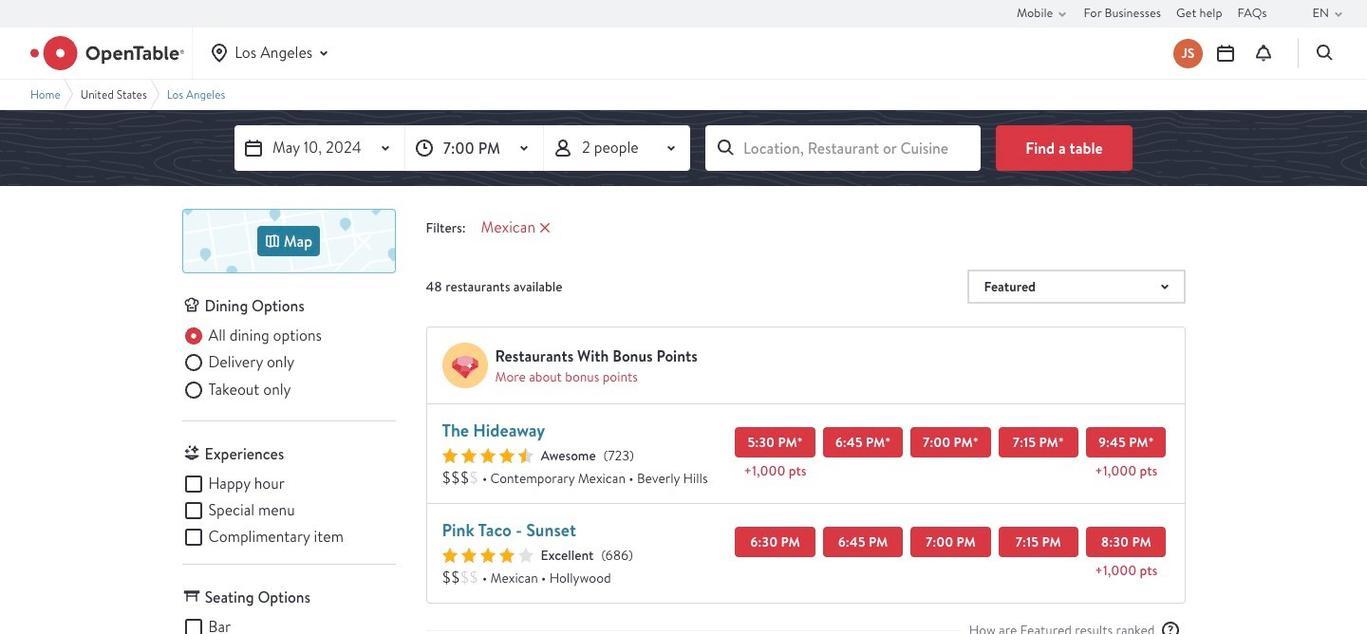Task type: describe. For each thing, give the bounding box(es) containing it.
bonus point image
[[442, 343, 488, 389]]

3.9 stars image
[[442, 548, 533, 563]]

2 group from the top
[[182, 473, 396, 549]]



Task type: vqa. For each thing, say whether or not it's contained in the screenshot.
field
yes



Task type: locate. For each thing, give the bounding box(es) containing it.
group
[[182, 325, 396, 406], [182, 473, 396, 549]]

1 group from the top
[[182, 325, 396, 406]]

None radio
[[182, 325, 322, 348], [182, 379, 291, 402], [182, 325, 322, 348], [182, 379, 291, 402]]

None field
[[706, 125, 981, 171]]

1 vertical spatial group
[[182, 473, 396, 549]]

Please input a Location, Restaurant or Cuisine field
[[706, 125, 981, 171]]

4.4 stars image
[[442, 448, 533, 464]]

None radio
[[182, 352, 295, 375]]

opentable logo image
[[30, 36, 184, 70]]

0 vertical spatial group
[[182, 325, 396, 406]]



